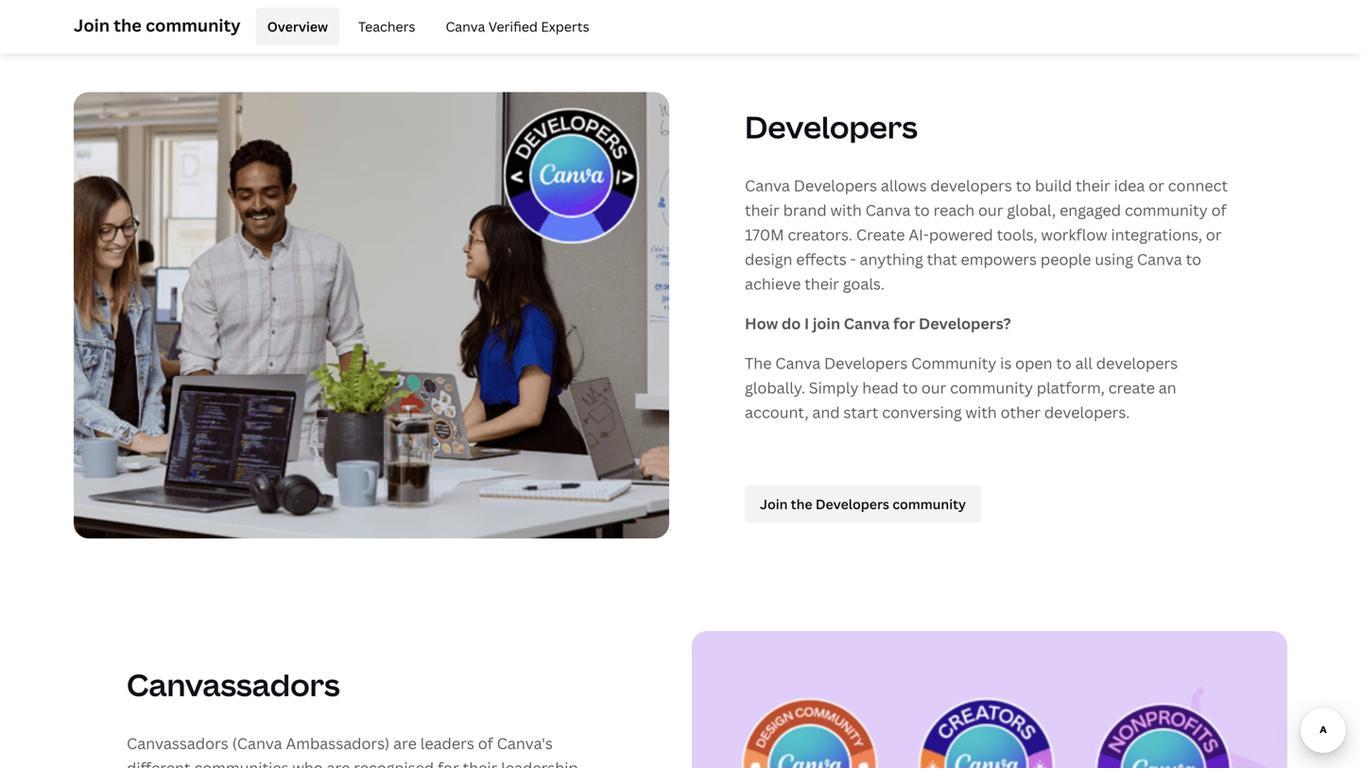 Task type: describe. For each thing, give the bounding box(es) containing it.
of inside canva developers allows developers to build their idea or connect their brand with canva to reach our global, engaged community of 170m creators. create ai-powered tools, workflow integrations, or design effects - anything that empowers people using canva to achieve their goals.
[[1211, 200, 1227, 220]]

developers inside the canva developers community is open to all developers globally. simply head to our community platform, create an account, and start conversing with other developers.
[[1096, 353, 1178, 374]]

globally.
[[745, 378, 805, 398]]

leaders
[[420, 734, 474, 754]]

using
[[1095, 249, 1133, 270]]

all
[[1075, 353, 1093, 374]]

their up 170m
[[745, 200, 779, 220]]

canva verified experts
[[446, 17, 589, 35]]

1 vertical spatial are
[[327, 758, 350, 768]]

build
[[1035, 176, 1072, 196]]

teachers link
[[347, 8, 427, 45]]

canvassadors (canva ambassadors) are leaders of canva's different communities who are recognised for their leadership
[[127, 734, 582, 768]]

1 horizontal spatial or
[[1206, 225, 1222, 245]]

the
[[745, 353, 772, 374]]

create
[[856, 225, 905, 245]]

canva down goals.
[[844, 314, 890, 334]]

canvassadors for canvassadors (canva ambassadors) are leaders of canva's different communities who are recognised for their leadership
[[127, 734, 229, 754]]

simply
[[809, 378, 859, 398]]

is
[[1000, 353, 1012, 374]]

an
[[1159, 378, 1176, 398]]

people
[[1041, 249, 1091, 270]]

join the community
[[74, 14, 241, 37]]

communities
[[194, 758, 289, 768]]

their up engaged
[[1076, 176, 1110, 196]]

the canva developers community is open to all developers globally. simply head to our community platform, create an account, and start conversing with other developers.
[[745, 353, 1178, 423]]

canvassadors for canvassadors
[[127, 665, 340, 706]]

canva down "integrations,"
[[1137, 249, 1182, 270]]

empowers
[[961, 249, 1037, 270]]

allows
[[881, 176, 927, 196]]

developers.
[[1044, 402, 1130, 423]]

-
[[850, 249, 856, 270]]

developers?
[[919, 314, 1011, 334]]

connect
[[1168, 176, 1228, 196]]

canva up the 'brand'
[[745, 176, 790, 196]]

effects
[[796, 249, 847, 270]]

1 horizontal spatial are
[[393, 734, 417, 754]]

to up conversing
[[902, 378, 918, 398]]

platform,
[[1037, 378, 1105, 398]]

with inside the canva developers community is open to all developers globally. simply head to our community platform, create an account, and start conversing with other developers.
[[965, 402, 997, 423]]

integrations,
[[1111, 225, 1202, 245]]

overview
[[267, 17, 328, 35]]

engaged
[[1060, 200, 1121, 220]]

community inside canva developers allows developers to build their idea or connect their brand with canva to reach our global, engaged community of 170m creators. create ai-powered tools, workflow integrations, or design effects - anything that empowers people using canva to achieve their goals.
[[1125, 200, 1208, 220]]

community inside the canva developers community is open to all developers globally. simply head to our community platform, create an account, and start conversing with other developers.
[[950, 378, 1033, 398]]

developers inside join the developers community link
[[816, 495, 889, 513]]

community
[[911, 353, 996, 374]]

menu bar containing overview
[[248, 8, 601, 45]]

different
[[127, 758, 190, 768]]

0 horizontal spatial or
[[1149, 176, 1164, 196]]



Task type: vqa. For each thing, say whether or not it's contained in the screenshot.
AI-
yes



Task type: locate. For each thing, give the bounding box(es) containing it.
1 vertical spatial canvassadors
[[127, 734, 229, 754]]

or right "idea"
[[1149, 176, 1164, 196]]

join the developers community link
[[745, 486, 981, 523]]

1 vertical spatial or
[[1206, 225, 1222, 245]]

canvassadors up (canva
[[127, 665, 340, 706]]

tools,
[[997, 225, 1037, 245]]

the for developers
[[791, 495, 812, 513]]

brand
[[783, 200, 827, 220]]

join the developers community
[[760, 495, 966, 513]]

are down ambassadors)
[[327, 758, 350, 768]]

developers up reach
[[930, 176, 1012, 196]]

achieve
[[745, 274, 801, 294]]

or
[[1149, 176, 1164, 196], [1206, 225, 1222, 245]]

to
[[1016, 176, 1031, 196], [914, 200, 930, 220], [1186, 249, 1201, 270], [1056, 353, 1072, 374], [902, 378, 918, 398]]

2 canvassadors from the top
[[127, 734, 229, 754]]

to up "ai-" at the top right of page
[[914, 200, 930, 220]]

for left developers?
[[893, 314, 915, 334]]

canva's
[[497, 734, 553, 754]]

recognised
[[354, 758, 434, 768]]

for
[[893, 314, 915, 334], [438, 758, 459, 768]]

0 vertical spatial or
[[1149, 176, 1164, 196]]

1 vertical spatial our
[[921, 378, 946, 398]]

0 vertical spatial the
[[114, 14, 142, 37]]

join for join the developers community
[[760, 495, 788, 513]]

developers inside canva developers allows developers to build their idea or connect their brand with canva to reach our global, engaged community of 170m creators. create ai-powered tools, workflow integrations, or design effects - anything that empowers people using canva to achieve their goals.
[[794, 176, 877, 196]]

powered
[[929, 225, 993, 245]]

1 horizontal spatial with
[[965, 402, 997, 423]]

join
[[74, 14, 110, 37], [760, 495, 788, 513]]

0 horizontal spatial join
[[74, 14, 110, 37]]

0 vertical spatial canvassadors
[[127, 665, 340, 706]]

their
[[1076, 176, 1110, 196], [745, 200, 779, 220], [805, 274, 839, 294], [463, 758, 497, 768]]

ai-
[[909, 225, 929, 245]]

to left all
[[1056, 353, 1072, 374]]

menu bar
[[248, 8, 601, 45]]

how
[[745, 314, 778, 334]]

of down connect
[[1211, 200, 1227, 220]]

canva up create
[[865, 200, 911, 220]]

our inside canva developers allows developers to build their idea or connect their brand with canva to reach our global, engaged community of 170m creators. create ai-powered tools, workflow integrations, or design effects - anything that empowers people using canva to achieve their goals.
[[978, 200, 1003, 220]]

and
[[812, 402, 840, 423]]

1 canvassadors from the top
[[127, 665, 340, 706]]

canvassadors up different
[[127, 734, 229, 754]]

for down leaders
[[438, 758, 459, 768]]

canva left verified
[[446, 17, 485, 35]]

1 vertical spatial developers
[[1096, 353, 1178, 374]]

are up the recognised on the left of the page
[[393, 734, 417, 754]]

overview link
[[256, 8, 339, 45]]

with up creators.
[[830, 200, 862, 220]]

our up tools,
[[978, 200, 1003, 220]]

the
[[114, 14, 142, 37], [791, 495, 812, 513]]

0 vertical spatial are
[[393, 734, 417, 754]]

anything
[[860, 249, 923, 270]]

(canva
[[232, 734, 282, 754]]

with left other
[[965, 402, 997, 423]]

for inside canvassadors (canva ambassadors) are leaders of canva's different communities who are recognised for their leadership
[[438, 758, 459, 768]]

canvassadors
[[127, 665, 340, 706], [127, 734, 229, 754]]

canva developers allows developers to build their idea or connect their brand with canva to reach our global, engaged community of 170m creators. create ai-powered tools, workflow integrations, or design effects - anything that empowers people using canva to achieve their goals.
[[745, 176, 1228, 294]]

0 horizontal spatial the
[[114, 14, 142, 37]]

design
[[745, 249, 792, 270]]

developers
[[930, 176, 1012, 196], [1096, 353, 1178, 374]]

our
[[978, 200, 1003, 220], [921, 378, 946, 398]]

0 vertical spatial developers
[[930, 176, 1012, 196]]

1 horizontal spatial developers
[[1096, 353, 1178, 374]]

i
[[804, 314, 809, 334]]

1 horizontal spatial the
[[791, 495, 812, 513]]

how do i join canva for developers?
[[745, 314, 1011, 334]]

of inside canvassadors (canva ambassadors) are leaders of canva's different communities who are recognised for their leadership
[[478, 734, 493, 754]]

create
[[1108, 378, 1155, 398]]

canva inside the canva verified experts link
[[446, 17, 485, 35]]

account,
[[745, 402, 809, 423]]

do
[[782, 314, 801, 334]]

canva
[[446, 17, 485, 35], [745, 176, 790, 196], [865, 200, 911, 220], [1137, 249, 1182, 270], [844, 314, 890, 334], [775, 353, 821, 374]]

0 vertical spatial of
[[1211, 200, 1227, 220]]

with
[[830, 200, 862, 220], [965, 402, 997, 423]]

1 horizontal spatial of
[[1211, 200, 1227, 220]]

canva inside the canva developers community is open to all developers globally. simply head to our community platform, create an account, and start conversing with other developers.
[[775, 353, 821, 374]]

canva verified experts link
[[434, 8, 601, 45]]

0 horizontal spatial developers
[[930, 176, 1012, 196]]

1 vertical spatial of
[[478, 734, 493, 754]]

0 horizontal spatial our
[[921, 378, 946, 398]]

canva up "globally."
[[775, 353, 821, 374]]

of
[[1211, 200, 1227, 220], [478, 734, 493, 754]]

verified
[[488, 17, 538, 35]]

idea
[[1114, 176, 1145, 196]]

0 vertical spatial join
[[74, 14, 110, 37]]

workflow
[[1041, 225, 1107, 245]]

0 vertical spatial with
[[830, 200, 862, 220]]

1 vertical spatial the
[[791, 495, 812, 513]]

their down leaders
[[463, 758, 497, 768]]

developers
[[745, 107, 918, 148], [794, 176, 877, 196], [824, 353, 908, 374], [816, 495, 889, 513]]

canvassadors inside canvassadors (canva ambassadors) are leaders of canva's different communities who are recognised for their leadership
[[127, 734, 229, 754]]

other
[[1001, 402, 1041, 423]]

join for join the community
[[74, 14, 110, 37]]

of right leaders
[[478, 734, 493, 754]]

1 vertical spatial with
[[965, 402, 997, 423]]

to up global,
[[1016, 176, 1031, 196]]

1 horizontal spatial for
[[893, 314, 915, 334]]

0 vertical spatial our
[[978, 200, 1003, 220]]

with inside canva developers allows developers to build their idea or connect their brand with canva to reach our global, engaged community of 170m creators. create ai-powered tools, workflow integrations, or design effects - anything that empowers people using canva to achieve their goals.
[[830, 200, 862, 220]]

reach
[[933, 200, 975, 220]]

join
[[813, 314, 840, 334]]

developers inside the canva developers community is open to all developers globally. simply head to our community platform, create an account, and start conversing with other developers.
[[824, 353, 908, 374]]

developers inside canva developers allows developers to build their idea or connect their brand with canva to reach our global, engaged community of 170m creators. create ai-powered tools, workflow integrations, or design effects - anything that empowers people using canva to achieve their goals.
[[930, 176, 1012, 196]]

our up conversing
[[921, 378, 946, 398]]

their down effects
[[805, 274, 839, 294]]

developers up create
[[1096, 353, 1178, 374]]

170m
[[745, 225, 784, 245]]

that
[[927, 249, 957, 270]]

conversing
[[882, 402, 962, 423]]

their inside canvassadors (canva ambassadors) are leaders of canva's different communities who are recognised for their leadership
[[463, 758, 497, 768]]

teachers
[[358, 17, 415, 35]]

0 horizontal spatial for
[[438, 758, 459, 768]]

ambassadors)
[[286, 734, 390, 754]]

the for community
[[114, 14, 142, 37]]

start
[[843, 402, 878, 423]]

experts
[[541, 17, 589, 35]]

global,
[[1007, 200, 1056, 220]]

are
[[393, 734, 417, 754], [327, 758, 350, 768]]

1 horizontal spatial our
[[978, 200, 1003, 220]]

creators.
[[788, 225, 853, 245]]

goals.
[[843, 274, 885, 294]]

0 vertical spatial for
[[893, 314, 915, 334]]

1 vertical spatial for
[[438, 758, 459, 768]]

our inside the canva developers community is open to all developers globally. simply head to our community platform, create an account, and start conversing with other developers.
[[921, 378, 946, 398]]

or down connect
[[1206, 225, 1222, 245]]

community
[[146, 14, 241, 37], [1125, 200, 1208, 220], [950, 378, 1033, 398], [892, 495, 966, 513]]

1 horizontal spatial join
[[760, 495, 788, 513]]

open
[[1015, 353, 1052, 374]]

1 vertical spatial join
[[760, 495, 788, 513]]

head
[[862, 378, 899, 398]]

to down "integrations,"
[[1186, 249, 1201, 270]]

0 horizontal spatial with
[[830, 200, 862, 220]]

who
[[292, 758, 323, 768]]

0 horizontal spatial are
[[327, 758, 350, 768]]

0 horizontal spatial of
[[478, 734, 493, 754]]



